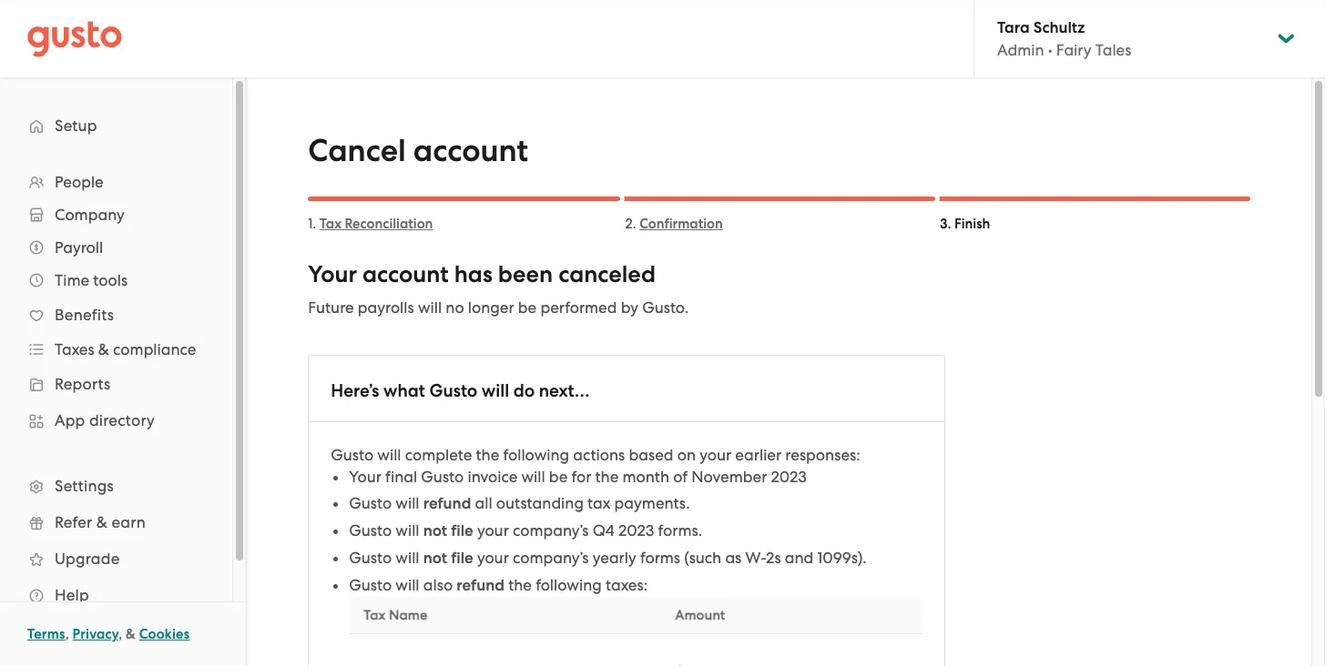 Task type: locate. For each thing, give the bounding box(es) containing it.
refund left the all
[[423, 495, 471, 514]]

taxes & compliance button
[[18, 333, 214, 366]]

2 file from the top
[[451, 549, 473, 568]]

1 horizontal spatial 2023
[[771, 468, 807, 486]]

1 vertical spatial your
[[349, 468, 382, 486]]

be
[[518, 299, 537, 317], [549, 468, 568, 486]]

refund right also
[[457, 577, 505, 596]]

tax
[[320, 216, 342, 232], [364, 608, 386, 624]]

1 horizontal spatial the
[[508, 577, 532, 595]]

1 vertical spatial not
[[423, 549, 447, 568]]

0 horizontal spatial ,
[[65, 627, 69, 643]]

company's
[[513, 522, 589, 540], [513, 549, 589, 568]]

be inside your final gusto invoice will be for the month of november 2023 gusto will refund all outstanding tax payments. gusto will not file your company's q 4 2023 forms. gusto will not file your company's yearly forms (such as w-2s and 1099s).
[[549, 468, 568, 486]]

tax left reconciliation at left
[[320, 216, 342, 232]]

1 vertical spatial 2023
[[619, 522, 654, 540]]

tales
[[1096, 41, 1132, 59]]

following up outstanding
[[503, 446, 569, 465]]

list
[[0, 166, 232, 614], [331, 466, 923, 667]]

1 vertical spatial account
[[363, 261, 449, 289]]

0 vertical spatial company's
[[513, 522, 589, 540]]

be down been
[[518, 299, 537, 317]]

& left earn
[[96, 514, 108, 532]]

upgrade
[[55, 550, 120, 568]]

1 vertical spatial file
[[451, 549, 473, 568]]

2023
[[771, 468, 807, 486], [619, 522, 654, 540]]

1 horizontal spatial tax
[[364, 608, 386, 624]]

help link
[[18, 579, 214, 612]]

payroll button
[[18, 231, 214, 264]]

1 file from the top
[[451, 522, 473, 541]]

1 vertical spatial tax
[[364, 608, 386, 624]]

1 vertical spatial following
[[536, 577, 602, 595]]

0 horizontal spatial the
[[476, 446, 499, 465]]

tools
[[93, 271, 128, 290]]

& right 'taxes'
[[98, 341, 109, 359]]

your up november
[[700, 446, 732, 465]]

1 horizontal spatial ,
[[119, 627, 122, 643]]

home image
[[27, 20, 122, 57]]

following down yearly
[[536, 577, 602, 595]]

app
[[55, 412, 85, 430]]

confirmation link
[[640, 216, 723, 232]]

next…
[[539, 381, 590, 402]]

& inside dropdown button
[[98, 341, 109, 359]]

no
[[446, 299, 464, 317]]

0 vertical spatial be
[[518, 299, 537, 317]]

2 vertical spatial the
[[508, 577, 532, 595]]

forms.
[[658, 522, 702, 540]]

1 vertical spatial be
[[549, 468, 568, 486]]

tax for tax name
[[364, 608, 386, 624]]

performed
[[541, 299, 617, 317]]

be for your final gusto invoice will be for the month of november 2023 gusto will refund all outstanding tax payments. gusto will not file your company's q 4 2023 forms. gusto will not file your company's yearly forms (such as w-2s and 1099s).
[[549, 468, 568, 486]]

setup link
[[18, 109, 214, 142]]

of
[[673, 468, 688, 486]]

not
[[423, 522, 447, 541], [423, 549, 447, 568]]

settings
[[55, 477, 114, 496]]

1 vertical spatial the
[[595, 468, 619, 486]]

following
[[503, 446, 569, 465], [536, 577, 602, 595]]

account
[[413, 132, 528, 169], [363, 261, 449, 289]]

the
[[476, 446, 499, 465], [595, 468, 619, 486], [508, 577, 532, 595]]

outstanding
[[496, 495, 584, 513]]

actions
[[573, 446, 625, 465]]

admin
[[998, 41, 1045, 59]]

time tools
[[55, 271, 128, 290]]

0 vertical spatial your
[[308, 261, 357, 289]]

earlier
[[736, 446, 782, 465]]

payrolls
[[358, 299, 414, 317]]

1 vertical spatial your
[[477, 522, 509, 540]]

gusto inside gusto will also refund the following taxes:
[[349, 577, 392, 595]]

1 company's from the top
[[513, 522, 589, 540]]

q
[[593, 522, 606, 540]]

reports
[[55, 375, 111, 394]]

refer & earn link
[[18, 507, 214, 539]]

0 vertical spatial &
[[98, 341, 109, 359]]

benefits
[[55, 306, 114, 324]]

tax reconciliation
[[320, 216, 433, 232]]

time tools button
[[18, 264, 214, 297]]

be for future payrolls will no longer be performed by gusto.
[[518, 299, 537, 317]]

list containing people
[[0, 166, 232, 614]]

2023 down earlier
[[771, 468, 807, 486]]

0 vertical spatial following
[[503, 446, 569, 465]]

2 not from the top
[[423, 549, 447, 568]]

taxes
[[55, 341, 94, 359]]

1 vertical spatial company's
[[513, 549, 589, 568]]

your
[[308, 261, 357, 289], [349, 468, 382, 486]]

on
[[678, 446, 696, 465]]

0 vertical spatial 2023
[[771, 468, 807, 486]]

•
[[1048, 41, 1053, 59]]

app directory link
[[18, 404, 214, 437]]

terms
[[27, 627, 65, 643]]

taxes & compliance
[[55, 341, 196, 359]]

people
[[55, 173, 104, 191]]

1 horizontal spatial be
[[549, 468, 568, 486]]

2 , from the left
[[119, 627, 122, 643]]

1 vertical spatial &
[[96, 514, 108, 532]]

gusto
[[429, 381, 478, 402], [331, 446, 374, 465], [421, 468, 464, 486], [349, 495, 392, 513], [349, 522, 392, 540], [349, 549, 392, 568], [349, 577, 392, 595]]

refer
[[55, 514, 92, 532]]

2 vertical spatial &
[[126, 627, 136, 643]]

, left privacy "link"
[[65, 627, 69, 643]]

0 vertical spatial not
[[423, 522, 447, 541]]

1 not from the top
[[423, 522, 447, 541]]

0 horizontal spatial 2023
[[619, 522, 654, 540]]

, down help link
[[119, 627, 122, 643]]

your for your final gusto invoice will be for the month of november 2023 gusto will refund all outstanding tax payments. gusto will not file your company's q 4 2023 forms. gusto will not file your company's yearly forms (such as w-2s and 1099s).
[[349, 468, 382, 486]]

& for earn
[[96, 514, 108, 532]]

gusto navigation element
[[0, 78, 232, 643]]

account for cancel
[[413, 132, 528, 169]]

forms
[[640, 549, 681, 568]]

1 horizontal spatial list
[[331, 466, 923, 667]]

people button
[[18, 166, 214, 199]]

gusto will also refund the following taxes:
[[349, 577, 648, 596]]

month
[[623, 468, 670, 486]]

amount
[[675, 608, 725, 624]]

the up invoice
[[476, 446, 499, 465]]

& left cookies button
[[126, 627, 136, 643]]

will
[[418, 299, 442, 317], [482, 381, 509, 402], [377, 446, 401, 465], [522, 468, 545, 486], [396, 495, 420, 513], [396, 522, 420, 540], [396, 549, 420, 568], [396, 577, 420, 595]]

tax for tax reconciliation
[[320, 216, 342, 232]]

0 vertical spatial file
[[451, 522, 473, 541]]

your inside your final gusto invoice will be for the month of november 2023 gusto will refund all outstanding tax payments. gusto will not file your company's q 4 2023 forms. gusto will not file your company's yearly forms (such as w-2s and 1099s).
[[349, 468, 382, 486]]

app directory
[[55, 412, 155, 430]]

directory
[[89, 412, 155, 430]]

0 horizontal spatial list
[[0, 166, 232, 614]]

0 vertical spatial tax
[[320, 216, 342, 232]]

be left for
[[549, 468, 568, 486]]

the down the actions
[[595, 468, 619, 486]]

invoice
[[468, 468, 518, 486]]

your left final
[[349, 468, 382, 486]]

privacy link
[[72, 627, 119, 643]]

refund
[[423, 495, 471, 514], [457, 577, 505, 596]]

0 vertical spatial refund
[[423, 495, 471, 514]]

based
[[629, 446, 674, 465]]

your
[[700, 446, 732, 465], [477, 522, 509, 540], [477, 549, 509, 568]]

the inside gusto will also refund the following taxes:
[[508, 577, 532, 595]]

your down the all
[[477, 522, 509, 540]]

0 horizontal spatial tax
[[320, 216, 342, 232]]

2 horizontal spatial the
[[595, 468, 619, 486]]

payments.
[[615, 495, 690, 513]]

tara schultz admin • fairy tales
[[998, 18, 1132, 59]]

2023 right 4
[[619, 522, 654, 540]]

your up gusto will also refund the following taxes:
[[477, 549, 509, 568]]

0 horizontal spatial be
[[518, 299, 537, 317]]

the right also
[[508, 577, 532, 595]]

0 vertical spatial account
[[413, 132, 528, 169]]

tax left name at bottom
[[364, 608, 386, 624]]

your up the future
[[308, 261, 357, 289]]



Task type: describe. For each thing, give the bounding box(es) containing it.
0 vertical spatial your
[[700, 446, 732, 465]]

1 , from the left
[[65, 627, 69, 643]]

your final gusto invoice will be for the month of november 2023 gusto will refund all outstanding tax payments. gusto will not file your company's q 4 2023 forms. gusto will not file your company's yearly forms (such as w-2s and 1099s).
[[349, 468, 867, 568]]

name
[[389, 608, 428, 624]]

benefits link
[[18, 299, 214, 332]]

refer & earn
[[55, 514, 146, 532]]

settings link
[[18, 470, 214, 503]]

also
[[423, 577, 453, 595]]

fairy
[[1057, 41, 1092, 59]]

time
[[55, 271, 89, 290]]

account for your
[[363, 261, 449, 289]]

as
[[726, 549, 742, 568]]

confirmation
[[640, 216, 723, 232]]

schultz
[[1034, 18, 1085, 37]]

here's
[[331, 381, 379, 402]]

2 vertical spatial your
[[477, 549, 509, 568]]

4
[[606, 522, 615, 540]]

for
[[572, 468, 592, 486]]

future payrolls will no longer be performed by gusto.
[[308, 299, 689, 317]]

final
[[385, 468, 417, 486]]

what
[[384, 381, 425, 402]]

0 vertical spatial the
[[476, 446, 499, 465]]

gusto.
[[642, 299, 689, 317]]

help
[[55, 587, 89, 605]]

canceled
[[559, 261, 656, 289]]

the inside your final gusto invoice will be for the month of november 2023 gusto will refund all outstanding tax payments. gusto will not file your company's q 4 2023 forms. gusto will not file your company's yearly forms (such as w-2s and 1099s).
[[595, 468, 619, 486]]

company button
[[18, 199, 214, 231]]

your for your account has been canceled
[[308, 261, 357, 289]]

company
[[55, 206, 125, 224]]

yearly
[[593, 549, 637, 568]]

tax reconciliation link
[[320, 216, 433, 232]]

w-
[[746, 549, 766, 568]]

list containing refund
[[331, 466, 923, 667]]

gusto will complete the following actions based on your earlier responses:
[[331, 446, 861, 465]]

do
[[513, 381, 535, 402]]

2 company's from the top
[[513, 549, 589, 568]]

terms , privacy , & cookies
[[27, 627, 190, 643]]

cancel account
[[308, 132, 528, 169]]

cookies button
[[139, 624, 190, 646]]

cookies
[[139, 627, 190, 643]]

by
[[621, 299, 639, 317]]

earn
[[112, 514, 146, 532]]

tara
[[998, 18, 1030, 37]]

tax
[[588, 495, 611, 513]]

1099s).
[[818, 549, 867, 568]]

has
[[454, 261, 493, 289]]

will inside gusto will also refund the following taxes:
[[396, 577, 420, 595]]

privacy
[[72, 627, 119, 643]]

setup
[[55, 117, 97, 135]]

reconciliation
[[345, 216, 433, 232]]

been
[[498, 261, 553, 289]]

payroll
[[55, 239, 103, 257]]

following inside gusto will also refund the following taxes:
[[536, 577, 602, 595]]

responses:
[[786, 446, 861, 465]]

1 vertical spatial refund
[[457, 577, 505, 596]]

terms link
[[27, 627, 65, 643]]

(such
[[684, 549, 722, 568]]

taxes:
[[606, 577, 648, 595]]

longer
[[468, 299, 514, 317]]

reports link
[[18, 368, 214, 401]]

& for compliance
[[98, 341, 109, 359]]

2s
[[766, 549, 781, 568]]

all
[[475, 495, 493, 513]]

future
[[308, 299, 354, 317]]

your account has been canceled
[[308, 261, 656, 289]]

and
[[785, 549, 814, 568]]

tax name
[[364, 608, 428, 624]]

november
[[692, 468, 767, 486]]

upgrade link
[[18, 543, 214, 576]]

cancel
[[308, 132, 406, 169]]

compliance
[[113, 341, 196, 359]]

finish
[[955, 216, 991, 232]]

complete
[[405, 446, 472, 465]]

refund inside your final gusto invoice will be for the month of november 2023 gusto will refund all outstanding tax payments. gusto will not file your company's q 4 2023 forms. gusto will not file your company's yearly forms (such as w-2s and 1099s).
[[423, 495, 471, 514]]



Task type: vqa. For each thing, say whether or not it's contained in the screenshot.
Simon
no



